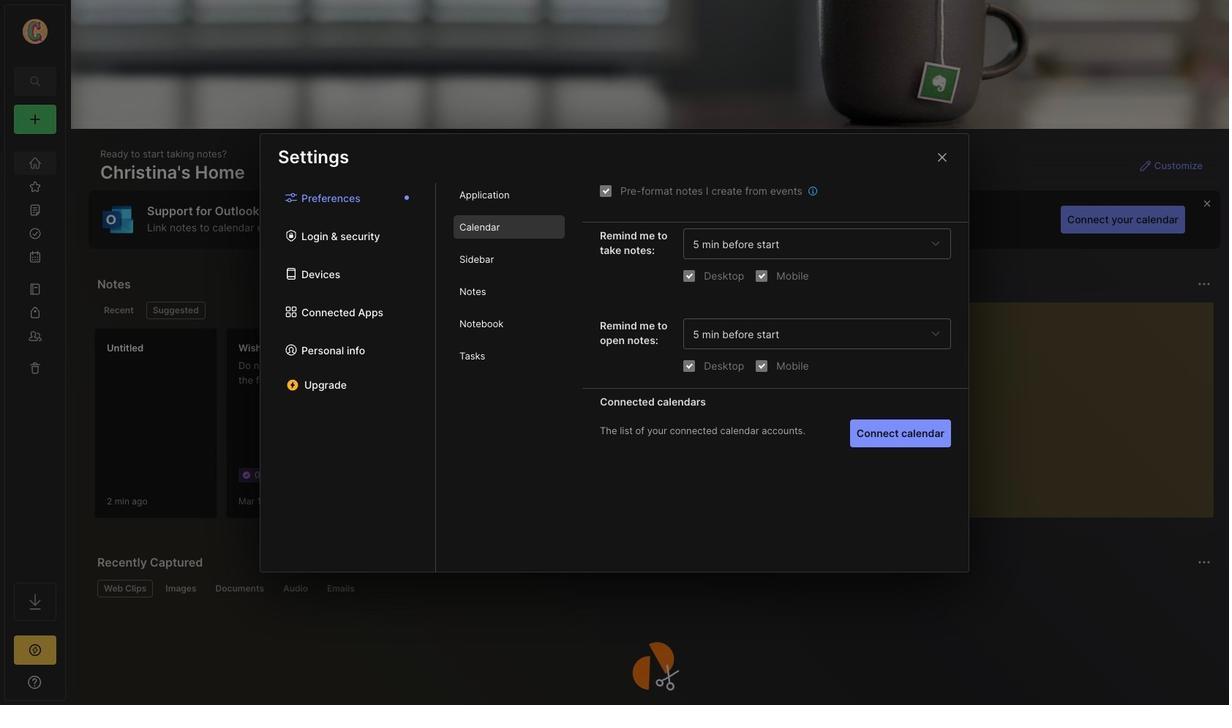 Task type: locate. For each thing, give the bounding box(es) containing it.
None checkbox
[[684, 270, 696, 281], [684, 360, 696, 372], [757, 360, 768, 372], [684, 270, 696, 281], [684, 360, 696, 372], [757, 360, 768, 372]]

upgrade image
[[26, 641, 44, 659]]

row group
[[94, 328, 1149, 527]]

None checkbox
[[600, 185, 612, 197], [757, 270, 768, 281], [600, 185, 612, 197], [757, 270, 768, 281]]

tree
[[5, 143, 65, 570]]

Start writing… text field
[[866, 302, 1214, 506]]

tree inside main element
[[5, 143, 65, 570]]

tab
[[454, 183, 565, 206], [454, 215, 565, 239], [454, 247, 565, 271], [454, 280, 565, 303], [97, 302, 140, 319], [146, 302, 206, 319], [454, 312, 565, 335], [454, 344, 565, 368], [97, 580, 153, 597], [159, 580, 203, 597], [209, 580, 271, 597], [277, 580, 315, 597], [321, 580, 361, 597]]

tab list
[[261, 183, 436, 571], [436, 183, 583, 571], [97, 302, 830, 319], [97, 580, 1209, 597]]

Remind me to open notes: field
[[684, 318, 952, 349]]



Task type: describe. For each thing, give the bounding box(es) containing it.
edit search image
[[26, 72, 44, 90]]

main element
[[0, 0, 70, 705]]

close image
[[934, 148, 952, 166]]

home image
[[28, 156, 42, 171]]

Remind me to take notes: field
[[684, 228, 952, 259]]

Remind me to take notes: text field
[[694, 238, 926, 250]]

Remind me to open notes: text field
[[694, 328, 926, 340]]



Task type: vqa. For each thing, say whether or not it's contained in the screenshot.
Expand Notebooks "icon"
no



